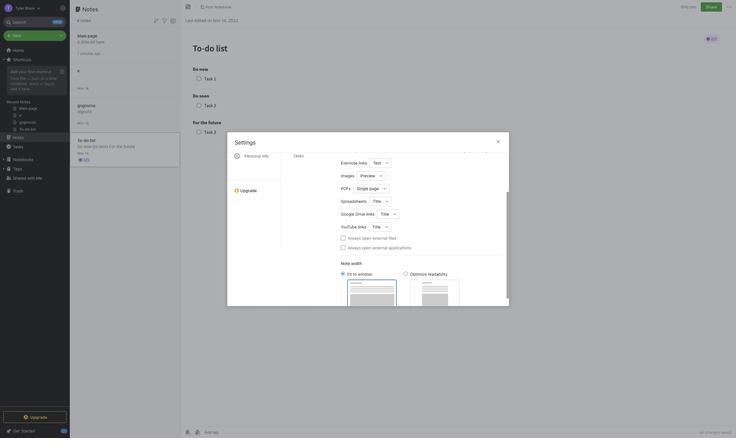 Task type: describe. For each thing, give the bounding box(es) containing it.
Always open external applications checkbox
[[341, 246, 345, 250]]

1 nov 14 from the top
[[77, 86, 89, 91]]

only
[[681, 4, 689, 9]]

add a reminder image
[[184, 430, 191, 436]]

note
[[341, 261, 350, 266]]

shortcut
[[36, 70, 51, 74]]

attachments.
[[419, 148, 442, 153]]

click the ...
[[10, 76, 31, 81]]

Always open external files checkbox
[[341, 236, 345, 241]]

links right drive
[[366, 212, 375, 217]]

a
[[46, 76, 48, 81]]

always open external applications
[[348, 245, 411, 250]]

now
[[84, 144, 91, 149]]

expand notebooks image
[[1, 157, 6, 162]]

window
[[358, 272, 372, 277]]

readability
[[428, 272, 447, 277]]

your for default
[[355, 148, 363, 153]]

main
[[77, 33, 87, 38]]

title button for spreadsheets
[[369, 197, 382, 206]]

spreadsheets
[[341, 199, 367, 204]]

views
[[377, 148, 387, 153]]

first
[[206, 5, 213, 9]]

add
[[10, 70, 18, 74]]

0/3
[[84, 158, 89, 162]]

saved
[[721, 431, 731, 435]]

on inside note window element
[[207, 18, 212, 23]]

me
[[36, 176, 42, 181]]

share button
[[701, 2, 722, 12]]

always for always open external files
[[348, 236, 361, 241]]

a little bit here
[[77, 39, 105, 44]]

expand tags image
[[1, 167, 6, 171]]

files
[[388, 236, 396, 241]]

images
[[341, 173, 354, 178]]

first notebook button
[[198, 3, 234, 11]]

a
[[77, 39, 80, 44]]

open for always open external files
[[362, 236, 371, 241]]

notebooks link
[[0, 155, 70, 164]]

Fit to window radio
[[341, 272, 345, 276]]

external for files
[[372, 236, 387, 241]]

title for spreadsheets
[[373, 199, 381, 204]]

2 14 from the top
[[85, 121, 89, 125]]

or
[[40, 81, 43, 86]]

icon
[[32, 76, 39, 81]]

google drive links
[[341, 212, 375, 217]]

note width
[[341, 261, 362, 266]]

shared
[[13, 176, 26, 181]]

for
[[388, 148, 393, 153]]

tag
[[44, 81, 50, 86]]

page for main page
[[88, 33, 97, 38]]

info
[[262, 154, 269, 159]]

external for applications
[[372, 245, 387, 250]]

upgrade for the leftmost upgrade popup button
[[30, 415, 47, 420]]

default
[[364, 148, 376, 153]]

last edited on nov 14, 2023
[[185, 18, 238, 23]]

home link
[[0, 46, 70, 55]]

sfgnsfd
[[77, 109, 91, 114]]

always open external files
[[348, 236, 396, 241]]

new
[[394, 148, 401, 153]]

are
[[454, 148, 460, 153]]

all changes saved
[[700, 431, 731, 435]]

tasks inside button
[[13, 144, 23, 149]]

0 horizontal spatial upgrade button
[[3, 412, 66, 424]]

changes
[[705, 431, 720, 435]]

shared with me
[[13, 176, 42, 181]]

what are my options?
[[443, 148, 483, 153]]

to-
[[77, 138, 84, 143]]

tasks button
[[0, 142, 70, 152]]

...
[[27, 76, 31, 81]]

tags button
[[0, 164, 70, 174]]

title button for youtube links
[[369, 222, 382, 232]]

options?
[[467, 148, 483, 153]]

tasks inside tab
[[293, 153, 304, 158]]

4
[[77, 18, 79, 23]]

main page
[[77, 33, 97, 38]]

first notebook
[[206, 5, 232, 9]]

shortcuts
[[13, 57, 31, 62]]

recent
[[7, 100, 19, 104]]

add your first shortcut
[[10, 70, 51, 74]]

3 14 from the top
[[85, 151, 89, 156]]

bit
[[90, 39, 95, 44]]

open for always open external applications
[[362, 245, 371, 250]]

7
[[77, 51, 79, 56]]

share
[[706, 4, 717, 9]]

nov up 0/3
[[77, 151, 84, 156]]

2 nov 14 from the top
[[77, 121, 89, 125]]

trash
[[13, 189, 23, 194]]

tags
[[13, 166, 22, 171]]

add
[[10, 87, 17, 91]]

shared with me link
[[0, 174, 70, 183]]

4 notes
[[77, 18, 91, 23]]

edited
[[194, 18, 206, 23]]

tab list containing personal info
[[227, 96, 281, 250]]

fit to window
[[347, 272, 372, 277]]

future
[[124, 144, 135, 149]]



Task type: vqa. For each thing, say whether or not it's contained in the screenshot.
the leftmost THE JUST
no



Task type: locate. For each thing, give the bounding box(es) containing it.
the inside group
[[20, 76, 26, 81]]

youtube links
[[341, 225, 366, 230]]

nov 14 down sfgnsfd
[[77, 121, 89, 125]]

upgrade button
[[227, 180, 281, 196], [3, 412, 66, 424]]

Optimize readability radio
[[403, 272, 408, 276]]

2 always from the top
[[348, 245, 361, 250]]

option group containing fit to window
[[341, 271, 459, 308]]

on
[[207, 18, 212, 23], [40, 76, 45, 81]]

to inside option group
[[353, 272, 357, 277]]

tasks
[[13, 144, 23, 149], [293, 153, 304, 158]]

tab list
[[227, 96, 281, 250]]

the left ...
[[20, 76, 26, 81]]

2 vertical spatial title button
[[369, 222, 382, 232]]

Choose default view option for Spreadsheets field
[[369, 197, 392, 206]]

upgrade button inside 'tab list'
[[227, 180, 281, 196]]

youtube
[[341, 225, 357, 230]]

text
[[373, 161, 381, 166]]

1 do from the left
[[77, 144, 83, 149]]

1 vertical spatial external
[[372, 245, 387, 250]]

0 vertical spatial external
[[372, 236, 387, 241]]

do now do soon for the future
[[77, 144, 135, 149]]

nov down e
[[77, 86, 84, 91]]

on left a in the top left of the page
[[40, 76, 45, 81]]

0 vertical spatial title
[[373, 199, 381, 204]]

notes inside note list element
[[82, 6, 98, 13]]

your up click the ...
[[19, 70, 27, 74]]

with
[[27, 176, 35, 181]]

first
[[28, 70, 35, 74]]

single
[[357, 186, 368, 191]]

do down list
[[93, 144, 98, 149]]

your
[[19, 70, 27, 74], [355, 148, 363, 153]]

upgrade
[[240, 188, 257, 193], [30, 415, 47, 420]]

1 always from the top
[[348, 236, 361, 241]]

title button up always open external files
[[369, 222, 382, 232]]

0 horizontal spatial on
[[40, 76, 45, 81]]

1 vertical spatial tasks
[[293, 153, 304, 158]]

0 horizontal spatial the
[[20, 76, 26, 81]]

links left and
[[402, 148, 410, 153]]

links
[[402, 148, 410, 153], [358, 161, 367, 166], [366, 212, 375, 217], [358, 225, 366, 230]]

1 vertical spatial on
[[40, 76, 45, 81]]

0 horizontal spatial page
[[88, 33, 97, 38]]

notes link
[[0, 133, 70, 142]]

1 vertical spatial page
[[369, 186, 379, 191]]

14 up the gngnsrns
[[85, 86, 89, 91]]

1 vertical spatial upgrade button
[[3, 412, 66, 424]]

preview
[[360, 173, 375, 178]]

1 horizontal spatial on
[[207, 18, 212, 23]]

group containing add your first shortcut
[[0, 64, 70, 135]]

0 horizontal spatial your
[[19, 70, 27, 74]]

nov down sfgnsfd
[[77, 121, 84, 125]]

settings
[[235, 139, 256, 146]]

0 vertical spatial title button
[[369, 197, 382, 206]]

external
[[372, 236, 387, 241], [372, 245, 387, 250]]

do
[[77, 144, 83, 149], [93, 144, 98, 149]]

nov 14
[[77, 86, 89, 91], [77, 121, 89, 125], [77, 151, 89, 156]]

0 horizontal spatial do
[[77, 144, 83, 149]]

open up always open external applications at bottom
[[362, 236, 371, 241]]

page up bit
[[88, 33, 97, 38]]

to right fit
[[353, 272, 357, 277]]

Choose default view option for PDFs field
[[353, 184, 389, 193]]

title for google drive links
[[381, 212, 389, 217]]

1 horizontal spatial page
[[369, 186, 379, 191]]

always right always open external applications checkbox
[[348, 245, 361, 250]]

pdfs
[[341, 186, 351, 191]]

and
[[411, 148, 418, 153]]

add tag image
[[194, 430, 201, 436]]

you
[[690, 4, 696, 9]]

1 horizontal spatial do
[[93, 144, 98, 149]]

14
[[85, 86, 89, 91], [85, 121, 89, 125], [85, 151, 89, 156]]

note window element
[[181, 0, 736, 439]]

page right single
[[369, 186, 379, 191]]

click
[[10, 76, 19, 81]]

1 vertical spatial 14
[[85, 121, 89, 125]]

option group
[[341, 271, 459, 308]]

external down always open external files
[[372, 245, 387, 250]]

new
[[13, 33, 21, 38]]

to down note,
[[51, 81, 55, 86]]

0 vertical spatial your
[[19, 70, 27, 74]]

last
[[185, 18, 193, 23]]

soon
[[99, 144, 108, 149]]

1 vertical spatial to
[[353, 272, 357, 277]]

upgrade for upgrade popup button in 'tab list'
[[240, 188, 257, 193]]

personal info
[[244, 154, 269, 159]]

applications
[[388, 245, 411, 250]]

here
[[96, 39, 105, 44]]

notes inside group
[[20, 100, 30, 104]]

1 horizontal spatial upgrade button
[[227, 180, 281, 196]]

the
[[20, 76, 26, 81], [116, 144, 123, 149]]

2 open from the top
[[362, 245, 371, 250]]

1 14 from the top
[[85, 86, 89, 91]]

2023
[[228, 18, 238, 23]]

optimize readability
[[410, 272, 447, 277]]

1 vertical spatial always
[[348, 245, 361, 250]]

Choose default view option for Google Drive links field
[[377, 210, 400, 219]]

open down always open external files
[[362, 245, 371, 250]]

note list element
[[70, 0, 181, 439]]

choose your default views for new links and attachments.
[[341, 148, 442, 153]]

on inside icon on a note, notebook, stack or tag to add it here.
[[40, 76, 45, 81]]

page inside single page button
[[369, 186, 379, 191]]

nov 14 up the gngnsrns
[[77, 86, 89, 91]]

the inside note list element
[[116, 144, 123, 149]]

1 vertical spatial title
[[381, 212, 389, 217]]

notes right recent
[[20, 100, 30, 104]]

nov inside note window element
[[213, 18, 220, 23]]

2 external from the top
[[372, 245, 387, 250]]

your left default
[[355, 148, 363, 153]]

0 vertical spatial always
[[348, 236, 361, 241]]

settings image
[[59, 5, 66, 12]]

0 horizontal spatial to
[[51, 81, 55, 86]]

external up always open external applications at bottom
[[372, 236, 387, 241]]

tasks tab
[[288, 151, 331, 161]]

None search field
[[8, 17, 62, 27]]

0 vertical spatial tasks
[[13, 144, 23, 149]]

for
[[109, 144, 115, 149]]

1 vertical spatial title button
[[377, 210, 390, 219]]

title button down single page field
[[369, 197, 382, 206]]

do down to-
[[77, 144, 83, 149]]

1 vertical spatial nov 14
[[77, 121, 89, 125]]

always
[[348, 236, 361, 241], [348, 245, 361, 250]]

group
[[0, 64, 70, 135]]

title button down 'choose default view option for spreadsheets' field
[[377, 210, 390, 219]]

on right edited
[[207, 18, 212, 23]]

Choose default view option for Evernote links field
[[369, 158, 392, 168]]

title down single page field
[[373, 199, 381, 204]]

1 horizontal spatial to
[[353, 272, 357, 277]]

optimize
[[410, 272, 427, 277]]

0 vertical spatial notes
[[82, 6, 98, 13]]

0 vertical spatial page
[[88, 33, 97, 38]]

your for first
[[19, 70, 27, 74]]

links down drive
[[358, 225, 366, 230]]

trash link
[[0, 186, 70, 196]]

0 vertical spatial nov 14
[[77, 86, 89, 91]]

evernote links
[[341, 161, 367, 166]]

minutes
[[80, 51, 93, 56]]

to inside icon on a note, notebook, stack or tag to add it here.
[[51, 81, 55, 86]]

title up always open external files
[[372, 225, 380, 230]]

7 minutes ago
[[77, 51, 100, 56]]

fit
[[347, 272, 352, 277]]

1 open from the top
[[362, 236, 371, 241]]

page
[[88, 33, 97, 38], [369, 186, 379, 191]]

14 up 0/3
[[85, 151, 89, 156]]

little
[[81, 39, 89, 44]]

1 vertical spatial your
[[355, 148, 363, 153]]

here.
[[21, 87, 30, 91]]

width
[[351, 261, 362, 266]]

it
[[18, 87, 20, 91]]

title inside "field"
[[372, 225, 380, 230]]

personal
[[244, 154, 261, 159]]

1 vertical spatial the
[[116, 144, 123, 149]]

gngnsrns
[[77, 103, 95, 108]]

page for single page
[[369, 186, 379, 191]]

only you
[[681, 4, 696, 9]]

1 horizontal spatial upgrade
[[240, 188, 257, 193]]

0 vertical spatial to
[[51, 81, 55, 86]]

home
[[13, 48, 24, 53]]

always right always open external files option
[[348, 236, 361, 241]]

1 horizontal spatial your
[[355, 148, 363, 153]]

0 vertical spatial on
[[207, 18, 212, 23]]

0 horizontal spatial upgrade
[[30, 415, 47, 420]]

do
[[84, 138, 89, 143]]

Note Editor text field
[[181, 28, 736, 427]]

2 do from the left
[[93, 144, 98, 149]]

2 vertical spatial title
[[372, 225, 380, 230]]

title button for google drive links
[[377, 210, 390, 219]]

all
[[700, 431, 704, 435]]

close image
[[495, 138, 501, 145]]

icon on a note, notebook, stack or tag to add it here.
[[10, 76, 58, 91]]

notebooks
[[13, 157, 33, 162]]

note,
[[49, 76, 58, 81]]

expand note image
[[185, 3, 192, 10]]

title down 'choose default view option for spreadsheets' field
[[381, 212, 389, 217]]

0 vertical spatial upgrade button
[[227, 180, 281, 196]]

title inside the choose default view option for google drive links field
[[381, 212, 389, 217]]

notes up tasks button
[[13, 135, 24, 140]]

google
[[341, 212, 354, 217]]

the right for
[[116, 144, 123, 149]]

1 vertical spatial open
[[362, 245, 371, 250]]

1 vertical spatial notes
[[20, 100, 30, 104]]

2 vertical spatial 14
[[85, 151, 89, 156]]

2 vertical spatial nov 14
[[77, 151, 89, 156]]

group inside tree
[[0, 64, 70, 135]]

3 nov 14 from the top
[[77, 151, 89, 156]]

shortcuts button
[[0, 55, 70, 64]]

0 horizontal spatial tasks
[[13, 144, 23, 149]]

list
[[90, 138, 96, 143]]

14 down sfgnsfd
[[85, 121, 89, 125]]

14,
[[222, 18, 227, 23]]

notes up notes
[[82, 6, 98, 13]]

links left text button
[[358, 161, 367, 166]]

Choose default view option for YouTube links field
[[369, 222, 391, 232]]

nov left "14,"
[[213, 18, 220, 23]]

choose
[[341, 148, 354, 153]]

tree
[[0, 46, 70, 407]]

tree containing home
[[0, 46, 70, 407]]

notebook,
[[10, 81, 28, 86]]

1 vertical spatial upgrade
[[30, 415, 47, 420]]

drive
[[355, 212, 365, 217]]

evernote
[[341, 161, 357, 166]]

e
[[77, 68, 80, 73]]

1 external from the top
[[372, 236, 387, 241]]

0 vertical spatial open
[[362, 236, 371, 241]]

title for youtube links
[[372, 225, 380, 230]]

1 horizontal spatial tasks
[[293, 153, 304, 158]]

always for always open external applications
[[348, 245, 361, 250]]

0 vertical spatial upgrade
[[240, 188, 257, 193]]

ago
[[94, 51, 100, 56]]

nov 14 up 0/3
[[77, 151, 89, 156]]

title inside 'choose default view option for spreadsheets' field
[[373, 199, 381, 204]]

page inside note list element
[[88, 33, 97, 38]]

0 vertical spatial 14
[[85, 86, 89, 91]]

Search text field
[[8, 17, 62, 27]]

recent notes
[[7, 100, 30, 104]]

0 vertical spatial the
[[20, 76, 26, 81]]

1 horizontal spatial the
[[116, 144, 123, 149]]

upgrade inside 'tab list'
[[240, 188, 257, 193]]

2 vertical spatial notes
[[13, 135, 24, 140]]

Choose default view option for Images field
[[357, 171, 386, 181]]



